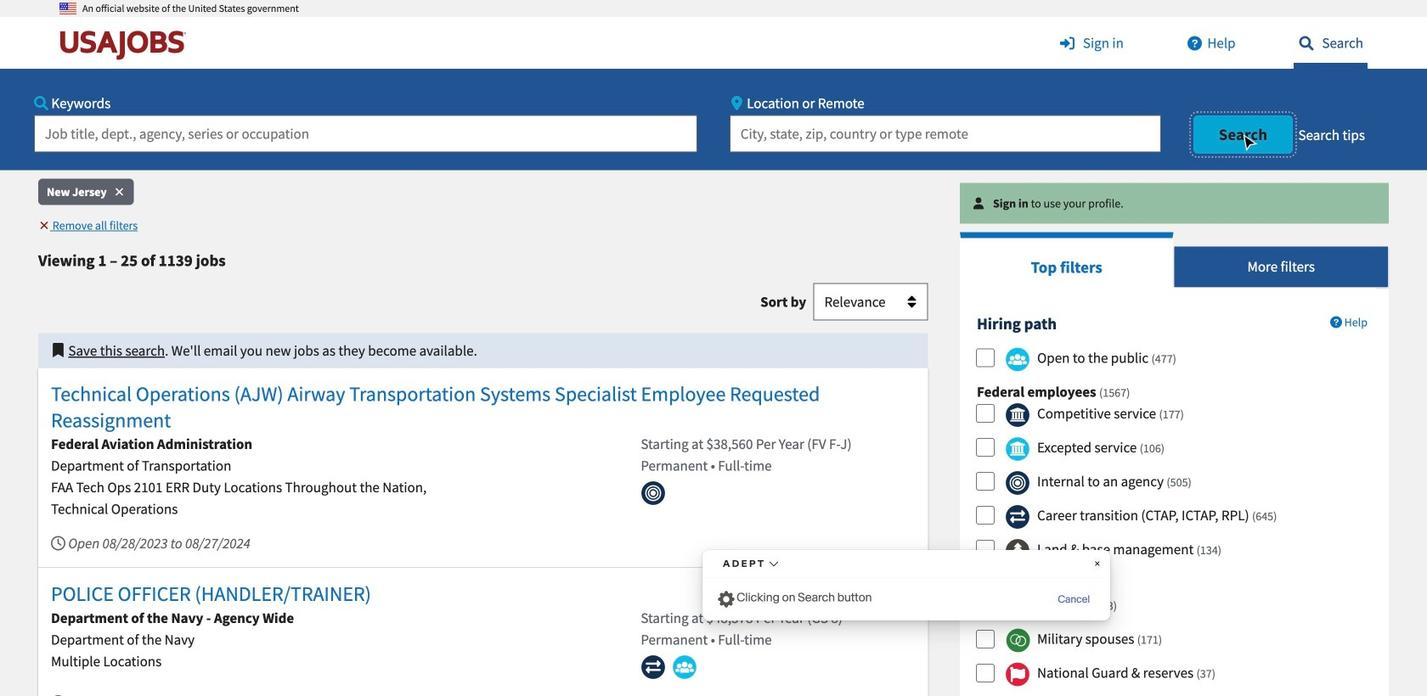Task type: vqa. For each thing, say whether or not it's contained in the screenshot.
Internal to an agency image
yes



Task type: describe. For each thing, give the bounding box(es) containing it.
u.s. flag image
[[59, 0, 76, 17]]

help image
[[1183, 36, 1208, 51]]

City, state, zip, country or type remote text field
[[730, 115, 1162, 153]]

usajobs logo image
[[59, 30, 194, 60]]

job search image
[[1294, 36, 1320, 51]]

land & base management image
[[1006, 539, 1031, 564]]

hiring path help image
[[1331, 316, 1343, 328]]

excepted service image
[[1006, 437, 1031, 462]]

header element
[[0, 0, 1428, 171]]

career transition (ctap, ictap, rpl) image
[[1006, 505, 1031, 530]]

remove all filters image
[[38, 220, 50, 232]]

internal to an agency image
[[1006, 471, 1031, 496]]



Task type: locate. For each thing, give the bounding box(es) containing it.
Job title, dept., agency, series or occupation text field
[[34, 115, 698, 153]]

national guard & reserves image
[[1006, 663, 1031, 688]]

main navigation element
[[0, 17, 1428, 171]]

open to the public image
[[1006, 347, 1031, 372]]

competitive service image
[[1006, 403, 1031, 428]]

tab list
[[960, 233, 1390, 288]]

military spouses image
[[1006, 629, 1031, 654]]



